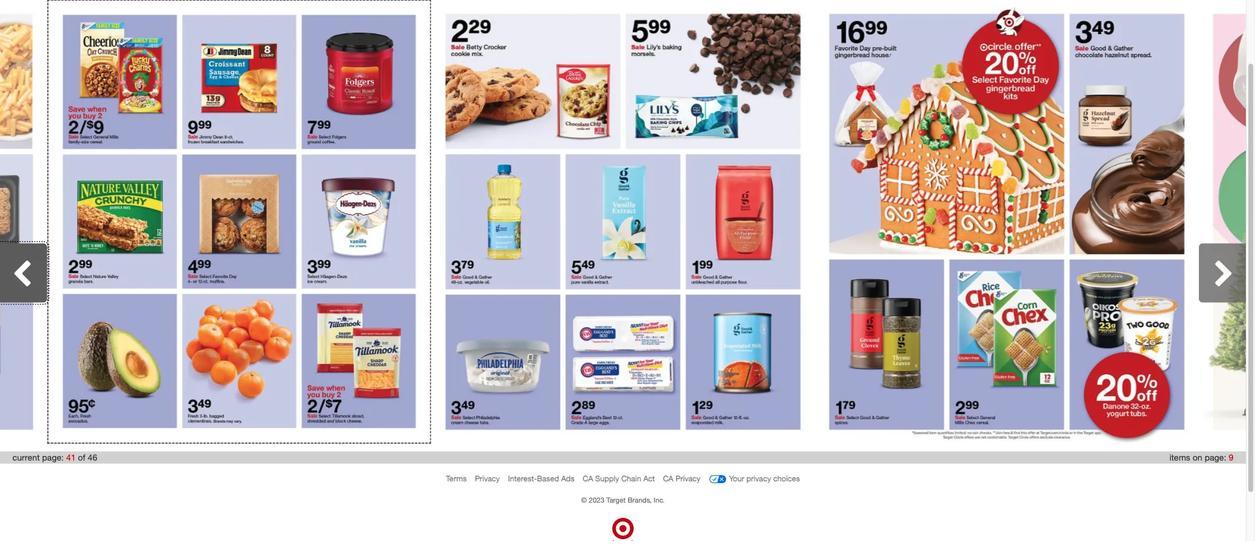Task type: locate. For each thing, give the bounding box(es) containing it.
© 2023 target brands, inc.
[[581, 496, 665, 505]]

inc.
[[654, 496, 665, 505]]

ca left the supply on the bottom left of page
[[583, 475, 593, 484]]

page 42 image
[[431, 0, 815, 445]]

2023
[[589, 496, 605, 505]]

2 page: from the left
[[1205, 453, 1227, 464]]

ca
[[583, 475, 593, 484], [663, 475, 674, 484]]

ads
[[561, 475, 575, 484]]

interest-
[[508, 475, 537, 484]]

current page: 41 of 46
[[12, 453, 97, 464]]

ca for ca supply chain act
[[583, 475, 593, 484]]

privacy link
[[475, 475, 500, 484]]

privacy
[[747, 475, 771, 484]]

1 horizontal spatial page:
[[1205, 453, 1227, 464]]

0 horizontal spatial privacy
[[475, 475, 500, 484]]

page:
[[42, 453, 64, 464], [1205, 453, 1227, 464]]

terms link
[[446, 475, 467, 484]]

privacy left ccpa "icon"
[[676, 475, 701, 484]]

1 ca from the left
[[583, 475, 593, 484]]

privacy
[[475, 475, 500, 484], [676, 475, 701, 484]]

items on page: 9
[[1170, 453, 1234, 464]]

1 horizontal spatial privacy
[[676, 475, 701, 484]]

supply
[[595, 475, 619, 484]]

of
[[78, 453, 85, 464]]

41
[[66, 453, 76, 464]]

ca supply chain act link
[[583, 475, 655, 484]]

page 43 image
[[815, 0, 1199, 445]]

0 horizontal spatial page:
[[42, 453, 64, 464]]

page: left 41
[[42, 453, 64, 464]]

act
[[644, 475, 655, 484]]

2 ca from the left
[[663, 475, 674, 484]]

0 horizontal spatial ca
[[583, 475, 593, 484]]

page: left 9
[[1205, 453, 1227, 464]]

based
[[537, 475, 559, 484]]

current
[[12, 453, 40, 464]]

1 horizontal spatial ca
[[663, 475, 674, 484]]

1 page: from the left
[[42, 453, 64, 464]]

privacy right terms link
[[475, 475, 500, 484]]

ca right act
[[663, 475, 674, 484]]



Task type: vqa. For each thing, say whether or not it's contained in the screenshot.
INTEREST-BASED ADS
yes



Task type: describe. For each thing, give the bounding box(es) containing it.
ca privacy
[[663, 475, 701, 484]]

ca for ca privacy
[[663, 475, 674, 484]]

page 41 image
[[48, 1, 430, 444]]

2 privacy from the left
[[676, 475, 701, 484]]

ca supply chain act
[[583, 475, 655, 484]]

interest-based ads link
[[508, 475, 575, 484]]

choices
[[773, 475, 800, 484]]

your privacy choices link
[[709, 471, 800, 489]]

terms
[[446, 475, 467, 484]]

your
[[729, 475, 745, 484]]

ca privacy link
[[663, 475, 701, 484]]

ccpa image
[[709, 471, 727, 489]]

1 privacy from the left
[[475, 475, 500, 484]]

interest-based ads
[[508, 475, 575, 484]]

page 40 image
[[0, 0, 47, 445]]

page 44 image
[[1199, 0, 1255, 445]]

9
[[1229, 453, 1234, 464]]

target
[[607, 496, 626, 505]]

brands,
[[628, 496, 652, 505]]

items
[[1170, 453, 1191, 464]]

46
[[88, 453, 97, 464]]

on
[[1193, 453, 1203, 464]]

your privacy choices
[[729, 475, 800, 484]]

chain
[[621, 475, 641, 484]]

©
[[581, 496, 587, 505]]



